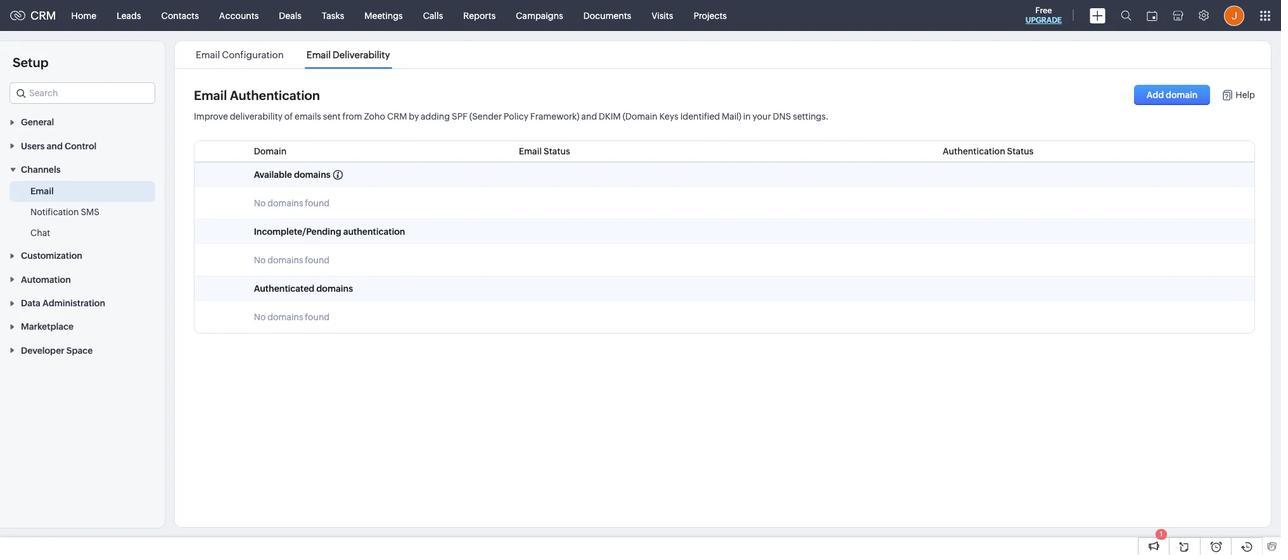 Task type: locate. For each thing, give the bounding box(es) containing it.
visits link
[[642, 0, 684, 31]]

data administration
[[21, 299, 105, 309]]

email deliverability
[[307, 49, 390, 60]]

None field
[[10, 82, 155, 104]]

1 status from the left
[[544, 146, 570, 157]]

1 vertical spatial no domains found
[[254, 255, 330, 266]]

and right users
[[47, 141, 63, 151]]

data administration button
[[0, 291, 165, 315]]

available
[[254, 170, 292, 180]]

developer
[[21, 346, 65, 356]]

1 vertical spatial authentication
[[943, 146, 1006, 157]]

2 vertical spatial no
[[254, 313, 266, 323]]

status for email status
[[544, 146, 570, 157]]

0 vertical spatial no domains found
[[254, 198, 330, 209]]

0 vertical spatial authentication
[[230, 88, 320, 102]]

email left "configuration"
[[196, 49, 220, 60]]

zoho
[[364, 112, 385, 122]]

3 no from the top
[[254, 313, 266, 323]]

customization
[[21, 251, 82, 261]]

general
[[21, 117, 54, 128]]

no domains found down incomplete/pending
[[254, 255, 330, 266]]

and
[[582, 112, 597, 122], [47, 141, 63, 151]]

no domains found
[[254, 198, 330, 209], [254, 255, 330, 266], [254, 313, 330, 323]]

0 horizontal spatial status
[[544, 146, 570, 157]]

0 horizontal spatial and
[[47, 141, 63, 151]]

3 found from the top
[[305, 313, 330, 323]]

domain
[[1166, 90, 1198, 100]]

0 horizontal spatial crm
[[30, 9, 56, 22]]

crm
[[30, 9, 56, 22], [387, 112, 407, 122]]

1 horizontal spatial and
[[582, 112, 597, 122]]

1 horizontal spatial status
[[1008, 146, 1034, 157]]

projects
[[694, 10, 727, 21]]

list
[[184, 41, 402, 68]]

improve deliverability of emails sent from zoho crm by adding spf (sender policy framework) and dkim (domain keys identified mail) in your dns settings.
[[194, 112, 829, 122]]

2 no from the top
[[254, 255, 266, 266]]

crm left the home
[[30, 9, 56, 22]]

no domains found down authenticated
[[254, 313, 330, 323]]

email
[[196, 49, 220, 60], [307, 49, 331, 60], [194, 88, 227, 102], [519, 146, 542, 157], [30, 186, 54, 197]]

found down authenticated domains
[[305, 313, 330, 323]]

help
[[1236, 90, 1256, 100]]

and left dkim
[[582, 112, 597, 122]]

email for email deliverability
[[307, 49, 331, 60]]

0 vertical spatial no
[[254, 198, 266, 209]]

documents link
[[574, 0, 642, 31]]

email for email status
[[519, 146, 542, 157]]

and inside dropdown button
[[47, 141, 63, 151]]

data
[[21, 299, 40, 309]]

calls
[[423, 10, 443, 21]]

add
[[1147, 90, 1165, 100]]

general button
[[0, 110, 165, 134]]

accounts
[[219, 10, 259, 21]]

improve
[[194, 112, 228, 122]]

users
[[21, 141, 45, 151]]

email down policy
[[519, 146, 542, 157]]

projects link
[[684, 0, 737, 31]]

authentication status
[[943, 146, 1034, 157]]

2 vertical spatial found
[[305, 313, 330, 323]]

1 found from the top
[[305, 198, 330, 209]]

incomplete/pending authentication
[[254, 227, 405, 237]]

mail)
[[722, 112, 742, 122]]

status
[[544, 146, 570, 157], [1008, 146, 1034, 157]]

leads
[[117, 10, 141, 21]]

authentication
[[343, 227, 405, 237]]

2 status from the left
[[1008, 146, 1034, 157]]

crm left by
[[387, 112, 407, 122]]

email down 'tasks' link
[[307, 49, 331, 60]]

contacts
[[161, 10, 199, 21]]

chat link
[[30, 227, 50, 240]]

automation
[[21, 275, 71, 285]]

no down authenticated
[[254, 313, 266, 323]]

domains right authenticated
[[317, 284, 353, 294]]

1
[[1160, 531, 1163, 539]]

create menu element
[[1083, 0, 1114, 31]]

(sender
[[470, 112, 502, 122]]

authentication
[[230, 88, 320, 102], [943, 146, 1006, 157]]

free upgrade
[[1026, 6, 1062, 25]]

incomplete/pending
[[254, 227, 341, 237]]

0 vertical spatial found
[[305, 198, 330, 209]]

email for email authentication
[[194, 88, 227, 102]]

setup
[[13, 55, 49, 70]]

1 vertical spatial no
[[254, 255, 266, 266]]

email down channels
[[30, 186, 54, 197]]

deals
[[279, 10, 302, 21]]

campaigns
[[516, 10, 563, 21]]

email authentication
[[194, 88, 320, 102]]

no domains found down the available domains at top
[[254, 198, 330, 209]]

free
[[1036, 6, 1053, 15]]

1 vertical spatial found
[[305, 255, 330, 266]]

2 vertical spatial no domains found
[[254, 313, 330, 323]]

email for email configuration
[[196, 49, 220, 60]]

1 vertical spatial crm
[[387, 112, 407, 122]]

no up authenticated
[[254, 255, 266, 266]]

0 vertical spatial and
[[582, 112, 597, 122]]

authenticated
[[254, 284, 315, 294]]

dns
[[773, 112, 792, 122]]

domain
[[254, 146, 287, 157]]

visits
[[652, 10, 674, 21]]

sms
[[81, 207, 100, 217]]

email link
[[30, 185, 54, 198]]

in
[[744, 112, 751, 122]]

spf
[[452, 112, 468, 122]]

1 horizontal spatial authentication
[[943, 146, 1006, 157]]

found up incomplete/pending authentication
[[305, 198, 330, 209]]

found down incomplete/pending authentication
[[305, 255, 330, 266]]

deals link
[[269, 0, 312, 31]]

no
[[254, 198, 266, 209], [254, 255, 266, 266], [254, 313, 266, 323]]

email deliverability link
[[305, 49, 392, 60]]

no down available
[[254, 198, 266, 209]]

developer space button
[[0, 339, 165, 362]]

email up improve
[[194, 88, 227, 102]]

1 vertical spatial and
[[47, 141, 63, 151]]



Task type: vqa. For each thing, say whether or not it's contained in the screenshot.
bottom Hours
no



Task type: describe. For each thing, give the bounding box(es) containing it.
home link
[[61, 0, 107, 31]]

configuration
[[222, 49, 284, 60]]

email configuration link
[[194, 49, 286, 60]]

2 no domains found from the top
[[254, 255, 330, 266]]

channels
[[21, 165, 61, 175]]

framework)
[[531, 112, 580, 122]]

users and control
[[21, 141, 97, 151]]

documents
[[584, 10, 632, 21]]

tasks link
[[312, 0, 355, 31]]

authenticated domains
[[254, 284, 353, 294]]

domains down the available domains at top
[[268, 198, 303, 209]]

meetings link
[[355, 0, 413, 31]]

chat
[[30, 228, 50, 238]]

calendar image
[[1147, 10, 1158, 21]]

domains down authenticated
[[268, 313, 303, 323]]

calls link
[[413, 0, 453, 31]]

2 found from the top
[[305, 255, 330, 266]]

campaigns link
[[506, 0, 574, 31]]

add domain button
[[1134, 85, 1211, 105]]

of
[[284, 112, 293, 122]]

1 no domains found from the top
[[254, 198, 330, 209]]

adding
[[421, 112, 450, 122]]

reports
[[464, 10, 496, 21]]

email inside the "channels" region
[[30, 186, 54, 197]]

customization button
[[0, 244, 165, 268]]

1 no from the top
[[254, 198, 266, 209]]

Search text field
[[10, 83, 155, 103]]

domains right available
[[294, 170, 331, 180]]

deliverability
[[333, 49, 390, 60]]

policy
[[504, 112, 529, 122]]

(domain
[[623, 112, 658, 122]]

control
[[65, 141, 97, 151]]

by
[[409, 112, 419, 122]]

home
[[71, 10, 96, 21]]

developer space
[[21, 346, 93, 356]]

marketplace button
[[0, 315, 165, 339]]

dkim
[[599, 112, 621, 122]]

your
[[753, 112, 771, 122]]

from
[[343, 112, 362, 122]]

accounts link
[[209, 0, 269, 31]]

upgrade
[[1026, 16, 1062, 25]]

contacts link
[[151, 0, 209, 31]]

notification sms link
[[30, 206, 100, 219]]

0 horizontal spatial authentication
[[230, 88, 320, 102]]

reports link
[[453, 0, 506, 31]]

1 horizontal spatial crm
[[387, 112, 407, 122]]

channels region
[[0, 181, 165, 244]]

add domain
[[1147, 90, 1198, 100]]

deliverability
[[230, 112, 283, 122]]

crm link
[[10, 9, 56, 22]]

settings.
[[793, 112, 829, 122]]

space
[[66, 346, 93, 356]]

tasks
[[322, 10, 344, 21]]

emails
[[295, 112, 321, 122]]

marketplace
[[21, 322, 74, 332]]

0 vertical spatial crm
[[30, 9, 56, 22]]

identified
[[681, 112, 720, 122]]

3 no domains found from the top
[[254, 313, 330, 323]]

profile image
[[1225, 5, 1245, 26]]

email configuration
[[196, 49, 284, 60]]

channels button
[[0, 158, 165, 181]]

keys
[[660, 112, 679, 122]]

list containing email configuration
[[184, 41, 402, 68]]

notification sms
[[30, 207, 100, 217]]

meetings
[[365, 10, 403, 21]]

profile element
[[1217, 0, 1253, 31]]

administration
[[42, 299, 105, 309]]

search image
[[1121, 10, 1132, 21]]

available domains
[[254, 170, 331, 180]]

email status
[[519, 146, 570, 157]]

users and control button
[[0, 134, 165, 158]]

notification
[[30, 207, 79, 217]]

leads link
[[107, 0, 151, 31]]

create menu image
[[1090, 8, 1106, 23]]

sent
[[323, 112, 341, 122]]

search element
[[1114, 0, 1140, 31]]

status for authentication status
[[1008, 146, 1034, 157]]

domains up authenticated
[[268, 255, 303, 266]]

automation button
[[0, 268, 165, 291]]



